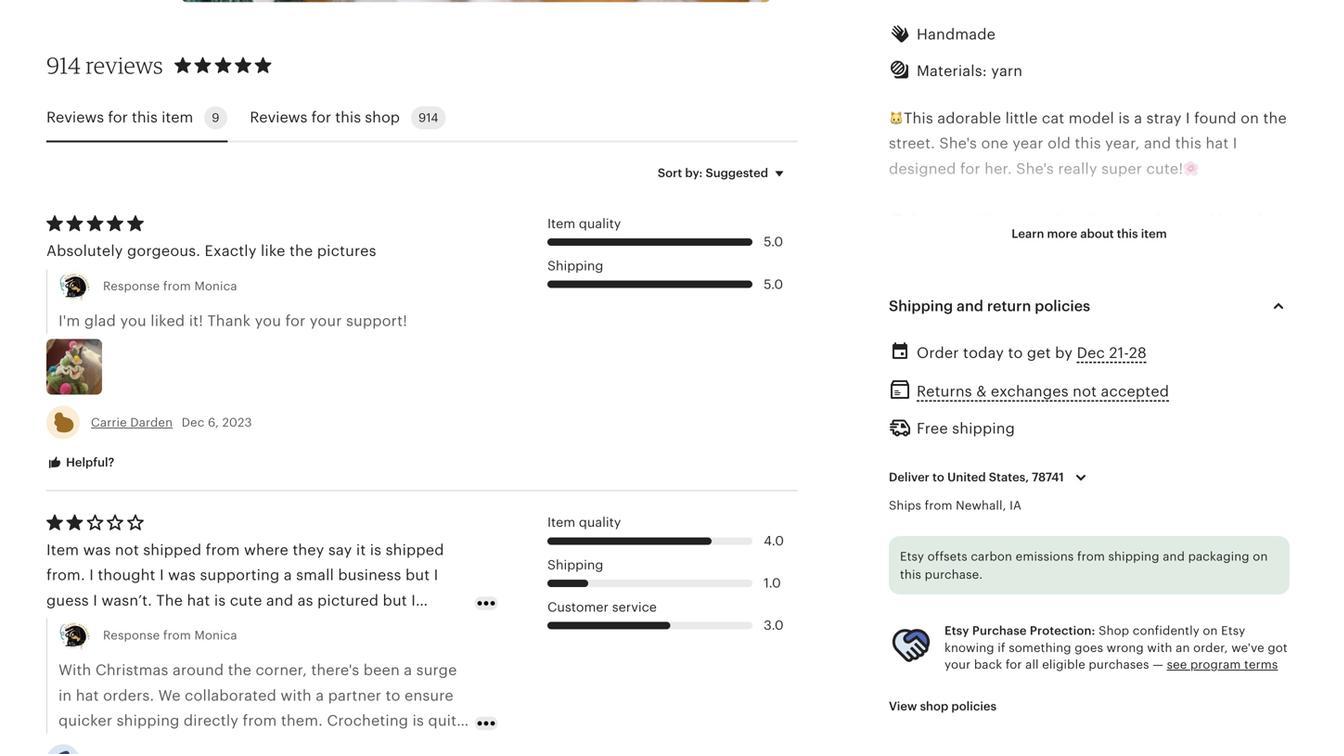 Task type: describe. For each thing, give the bounding box(es) containing it.
0 vertical spatial she's
[[940, 135, 977, 152]]

to left 'get'
[[1008, 345, 1023, 362]]

irresistible.
[[889, 413, 969, 430]]

to left fit
[[996, 463, 1011, 480]]

confidently
[[1133, 624, 1200, 638]]

2 vertical spatial of
[[934, 514, 949, 531]]

spinning
[[1003, 362, 1066, 379]]

to inside product description: add a touch of holiday magic to your furry friend with our spinning christmas tree pet hat! this adorable hat is shaped like a spinning christmas tree and adorned with colorful yarn pom-poms that are simply irresistible.
[[1106, 312, 1121, 329]]

the left pictures
[[290, 243, 313, 260]]

pictures
[[317, 243, 376, 260]]

them.
[[281, 713, 323, 730]]

cats
[[1172, 514, 1202, 531]]

0 vertical spatial but
[[406, 567, 430, 584]]

0 vertical spatial was
[[83, 542, 111, 559]]

by:
[[685, 166, 703, 180]]

from inside with christmas around the corner, there's been a surge in hat orders. we collaborated with a partner to ensure quicker shipping directly from them. crocheting is quite niche, and we truly are a small shop. big thanks
[[243, 713, 277, 730]]

1 horizontal spatial she's
[[1016, 160, 1054, 177]]

🐶🐱 designed to fit pets with a width between both ears of approximately 2.36-2.76 inches and a single ear width of about 1.97 inches, suitable for cats and small dogs. please note that during the crafting process, yarn pom-pom colors will be randomly chosen, adding delightful surprises to each hat.
[[889, 463, 1286, 606]]

to inside crafted from soft and durable materials, easy to clean, ensuring your pet stays comfortable while looking cute. it's not just designed for christmas; it's also a marvelous birthday hat!
[[1221, 640, 1236, 657]]

—
[[1153, 658, 1164, 672]]

crafted from soft and durable materials, easy to clean, ensuring your pet stays comfortable while looking cute. it's not just designed for christmas; it's also a marvelous birthday hat!
[[889, 640, 1284, 732]]

shipping inside with christmas around the corner, there's been a surge in hat orders. we collaborated with a partner to ensure quicker shipping directly from them. crocheting is quite niche, and we truly are a small shop. big thanks
[[117, 713, 180, 730]]

a inside crafted from soft and durable materials, easy to clean, ensuring your pet stays comfortable while looking cute. it's not just designed for christmas; it's also a marvelous birthday hat!
[[1249, 691, 1257, 707]]

more
[[1047, 227, 1078, 241]]

🎩
[[889, 211, 904, 228]]

helpful? button
[[32, 446, 128, 480]]

item quality for 4.0
[[548, 515, 621, 530]]

colors
[[1000, 564, 1045, 581]]

is right it at the left bottom of page
[[370, 542, 382, 559]]

pom- inside product description: add a touch of holiday magic to your furry friend with our spinning christmas tree pet hat! this adorable hat is shaped like a spinning christmas tree and adorned with colorful yarn pom-poms that are simply irresistible.
[[1020, 388, 1058, 404]]

response for 5.0
[[103, 279, 160, 293]]

and inside dropdown button
[[957, 298, 984, 315]]

1 vertical spatial but
[[383, 593, 407, 609]]

absolutely
[[46, 243, 123, 260]]

is inside with christmas around the corner, there's been a surge in hat orders. we collaborated with a partner to ensure quicker shipping directly from them. crocheting is quite niche, and we truly are a small shop. big thanks
[[413, 713, 424, 730]]

i right business
[[434, 567, 438, 584]]

i right guess
[[93, 593, 97, 609]]

furry
[[1161, 312, 1196, 329]]

is inside 🐱this adorable little cat model is a stray i found on the street. she's one year old this year, and this hat i designed for her. she's really super cute!🌸
[[1119, 110, 1130, 127]]

hat inside item was not shipped from where they say it is shipped from. i thought i was supporting a small business but i guess i wasn't. the hat is cute and as pictured but i wanted to support a small business.
[[187, 593, 210, 609]]

the inside 🐱this adorable little cat model is a stray i found on the street. she's one year old this year, and this hat i designed for her. she's really super cute!🌸
[[1264, 110, 1287, 127]]

gorgeous.
[[127, 243, 201, 260]]

a down 'directly'
[[227, 738, 235, 755]]

cute.
[[889, 691, 926, 707]]

2023
[[222, 416, 252, 430]]

are inside with christmas around the corner, there's been a surge in hat orders. we collaborated with a partner to ensure quicker shipping directly from them. crocheting is quite niche, and we truly are a small shop. big thanks
[[200, 738, 223, 755]]

shipping inside etsy offsets carbon emissions from shipping and packaging on this purchase.
[[1109, 550, 1160, 564]]

niche,
[[58, 738, 103, 755]]

sort
[[658, 166, 682, 180]]

darden
[[130, 416, 173, 430]]

shaped
[[905, 362, 958, 379]]

learn more about this item button
[[998, 217, 1181, 251]]

and inside etsy offsets carbon emissions from shipping and packaging on this purchase.
[[1163, 550, 1185, 564]]

united
[[948, 471, 986, 485]]

from inside etsy offsets carbon emissions from shipping and packaging on this purchase.
[[1078, 550, 1105, 564]]

shipping for 5.0
[[548, 258, 604, 273]]

1 vertical spatial width
[[889, 514, 930, 531]]

1 shipped from the left
[[143, 542, 202, 559]]

small down they
[[296, 567, 334, 584]]

ships
[[889, 499, 922, 513]]

tab list containing reviews for this item
[[46, 95, 798, 142]]

fit
[[1015, 463, 1030, 480]]

adorable inside product description: add a touch of holiday magic to your furry friend with our spinning christmas tree pet hat! this adorable hat is shaped like a spinning christmas tree and adorned with colorful yarn pom-poms that are simply irresistible.
[[1193, 337, 1257, 354]]

pom- inside 🐶🐱 designed to fit pets with a width between both ears of approximately 2.36-2.76 inches and a single ear width of about 1.97 inches, suitable for cats and small dogs. please note that during the crafting process, yarn pom-pom colors will be randomly chosen, adding delightful surprises to each hat.
[[925, 564, 963, 581]]

from down the on the bottom left of page
[[163, 629, 191, 643]]

🎩 spinning christmas tree pet hat - festive magic for adorable wear! 🐾🎄
[[889, 211, 1279, 253]]

we
[[158, 688, 181, 704]]

item for 4.0
[[548, 515, 576, 530]]

protection:
[[1030, 624, 1096, 638]]

to inside dropdown button
[[933, 471, 945, 485]]

with right friend
[[1247, 312, 1278, 329]]

that inside 🐶🐱 designed to fit pets with a width between both ears of approximately 2.36-2.76 inches and a single ear width of about 1.97 inches, suitable for cats and small dogs. please note that during the crafting process, yarn pom-pom colors will be randomly chosen, adding delightful surprises to each hat.
[[1021, 539, 1050, 556]]

knowing
[[945, 641, 995, 655]]

materials:
[[917, 62, 987, 79]]

it
[[356, 542, 366, 559]]

1 horizontal spatial shipping
[[952, 420, 1015, 437]]

a down where
[[284, 567, 292, 584]]

hat inside product description: add a touch of holiday magic to your furry friend with our spinning christmas tree pet hat! this adorable hat is shaped like a spinning christmas tree and adorned with colorful yarn pom-poms that are simply irresistible.
[[1261, 337, 1285, 354]]

this inside dropdown button
[[1117, 227, 1138, 241]]

is inside product description: add a touch of holiday magic to your furry friend with our spinning christmas tree pet hat! this adorable hat is shaped like a spinning christmas tree and adorned with colorful yarn pom-poms that are simply irresistible.
[[889, 362, 901, 379]]

i right from.
[[89, 567, 94, 584]]

view shop policies button
[[875, 690, 1011, 724]]

street.
[[889, 135, 936, 152]]

6,
[[208, 416, 219, 430]]

looking
[[1197, 665, 1251, 682]]

support
[[123, 618, 180, 634]]

exchanges
[[991, 383, 1069, 400]]

really
[[1058, 160, 1098, 177]]

to inside item was not shipped from where they say it is shipped from. i thought i was supporting a small business but i guess i wasn't. the hat is cute and as pictured but i wanted to support a small business.
[[104, 618, 119, 634]]

for inside shop confidently on etsy knowing if something goes wrong with an order, we've got your back for all eligible purchases —
[[1006, 658, 1022, 672]]

christmas down 'holiday'
[[986, 337, 1060, 354]]

for inside crafted from soft and durable materials, easy to clean, ensuring your pet stays comfortable while looking cute. it's not just designed for christmas; it's also a marvelous birthday hat!
[[1085, 691, 1105, 707]]

view shop policies
[[889, 700, 997, 714]]

policies inside dropdown button
[[1035, 298, 1091, 315]]

from inside crafted from soft and durable materials, easy to clean, ensuring your pet stays comfortable while looking cute. it's not just designed for christmas; it's also a marvelous birthday hat!
[[948, 640, 982, 657]]

about inside dropdown button
[[1081, 227, 1114, 241]]

designed inside crafted from soft and durable materials, easy to clean, ensuring your pet stays comfortable while looking cute. it's not just designed for christmas; it's also a marvelous birthday hat!
[[1013, 691, 1081, 707]]

etsy for etsy offsets carbon emissions from shipping and packaging on this purchase.
[[900, 550, 924, 564]]

glad
[[84, 313, 116, 329]]

2.76
[[1086, 489, 1116, 505]]

&
[[977, 383, 987, 400]]

for inside 🐶🐱 designed to fit pets with a width between both ears of approximately 2.36-2.76 inches and a single ear width of about 1.97 inches, suitable for cats and small dogs. please note that during the crafting process, yarn pom-pom colors will be randomly chosen, adding delightful surprises to each hat.
[[1148, 514, 1168, 531]]

78741
[[1032, 471, 1064, 485]]

customer service
[[548, 600, 657, 615]]

between
[[1162, 463, 1224, 480]]

to left the each
[[1033, 590, 1048, 606]]

packaging
[[1189, 550, 1250, 564]]

i right stray at the top of the page
[[1186, 110, 1191, 127]]

order
[[917, 345, 959, 362]]

while
[[1155, 665, 1193, 682]]

0 horizontal spatial item
[[162, 109, 193, 126]]

i down found
[[1233, 135, 1238, 152]]

also
[[1215, 691, 1245, 707]]

see program terms
[[1167, 658, 1278, 672]]

0 vertical spatial yarn
[[991, 62, 1023, 79]]

this
[[1160, 337, 1189, 354]]

5.0 for shipping
[[764, 277, 783, 292]]

and inside with christmas around the corner, there's been a surge in hat orders. we collaborated with a partner to ensure quicker shipping directly from them. crocheting is quite niche, and we truly are a small shop. big thanks
[[107, 738, 134, 755]]

response from monica for 5.0
[[103, 279, 237, 293]]

like inside product description: add a touch of holiday magic to your furry friend with our spinning christmas tree pet hat! this adorable hat is shaped like a spinning christmas tree and adorned with colorful yarn pom-poms that are simply irresistible.
[[962, 362, 987, 379]]

deliver to united states, 78741 button
[[875, 458, 1106, 497]]

carrie darden added a photo of their purchase image
[[46, 339, 102, 395]]

both
[[1228, 463, 1262, 480]]

thank
[[207, 313, 251, 329]]

and inside crafted from soft and durable materials, easy to clean, ensuring your pet stays comfortable while looking cute. it's not just designed for christmas; it's also a marvelous birthday hat!
[[1018, 640, 1046, 657]]

order,
[[1194, 641, 1228, 655]]

with inside 🐶🐱 designed to fit pets with a width between both ears of approximately 2.36-2.76 inches and a single ear width of about 1.97 inches, suitable for cats and small dogs. please note that during the crafting process, yarn pom-pom colors will be randomly chosen, adding delightful surprises to each hat.
[[1069, 463, 1100, 480]]

materials,
[[1109, 640, 1180, 657]]

christmas down 21-
[[1070, 362, 1143, 379]]

birthday
[[968, 716, 1029, 732]]

partner
[[328, 688, 382, 704]]

for inside the 🎩 spinning christmas tree pet hat - festive magic for adorable wear! 🐾🎄
[[1258, 211, 1279, 228]]

christmas inside with christmas around the corner, there's been a surge in hat orders. we collaborated with a partner to ensure quicker shipping directly from them. crocheting is quite niche, and we truly are a small shop. big thanks
[[95, 662, 169, 679]]

program
[[1191, 658, 1241, 672]]

corner,
[[256, 662, 307, 679]]

are inside product description: add a touch of holiday magic to your furry friend with our spinning christmas tree pet hat! this adorable hat is shaped like a spinning christmas tree and adorned with colorful yarn pom-poms that are simply irresistible.
[[1136, 388, 1158, 404]]

wasn't.
[[102, 593, 152, 609]]

5.0 for item quality
[[764, 234, 783, 249]]

from.
[[46, 567, 85, 584]]

pet inside product description: add a touch of holiday magic to your furry friend with our spinning christmas tree pet hat! this adorable hat is shaped like a spinning christmas tree and adorned with colorful yarn pom-poms that are simply irresistible.
[[1099, 337, 1122, 354]]

tree
[[1147, 362, 1176, 379]]

there's
[[311, 662, 359, 679]]

🐱this adorable little cat model is a stray i found on the street. she's one year old this year, and this hat i designed for her. she's really super cute!🌸
[[889, 110, 1287, 177]]

states,
[[989, 471, 1029, 485]]

found
[[1195, 110, 1237, 127]]

1 vertical spatial of
[[924, 489, 938, 505]]

a right been on the bottom of the page
[[404, 662, 412, 679]]

quality for 4.0
[[579, 515, 621, 530]]

a down between
[[1203, 489, 1211, 505]]

crafted
[[889, 640, 944, 657]]

response for 1.0
[[103, 629, 160, 643]]

shipping and return policies
[[889, 298, 1091, 315]]

from up liked
[[163, 279, 191, 293]]

as
[[298, 593, 313, 609]]

sort by: suggested
[[658, 166, 768, 180]]

super
[[1102, 160, 1143, 177]]

a right add
[[923, 312, 931, 329]]

single
[[1215, 489, 1258, 505]]

yarn inside 🐶🐱 designed to fit pets with a width between both ears of approximately 2.36-2.76 inches and a single ear width of about 1.97 inches, suitable for cats and small dogs. please note that during the crafting process, yarn pom-pom colors will be randomly chosen, adding delightful surprises to each hat.
[[889, 564, 921, 581]]

monica for 1.0
[[194, 629, 237, 643]]

that inside product description: add a touch of holiday magic to your furry friend with our spinning christmas tree pet hat! this adorable hat is shaped like a spinning christmas tree and adorned with colorful yarn pom-poms that are simply irresistible.
[[1103, 388, 1131, 404]]

learn
[[1012, 227, 1045, 241]]

year,
[[1106, 135, 1140, 152]]

pet inside the 🎩 spinning christmas tree pet hat - festive magic for adorable wear! 🐾🎄
[[1090, 211, 1113, 228]]

1 vertical spatial was
[[168, 567, 196, 584]]

supporting
[[200, 567, 280, 584]]

with inside shop confidently on etsy knowing if something goes wrong with an order, we've got your back for all eligible purchases —
[[1148, 641, 1173, 655]]

i'm glad you liked it! thank you for your support!
[[58, 313, 408, 329]]

chosen,
[[1172, 564, 1229, 581]]

3.0
[[764, 618, 784, 633]]

carbon
[[971, 550, 1013, 564]]

a down "today"
[[991, 362, 999, 379]]

returns & exchanges not accepted
[[917, 383, 1170, 400]]

dogs.
[[889, 539, 930, 556]]

the inside 🐶🐱 designed to fit pets with a width between both ears of approximately 2.36-2.76 inches and a single ear width of about 1.97 inches, suitable for cats and small dogs. please note that during the crafting process, yarn pom-pom colors will be randomly chosen, adding delightful surprises to each hat.
[[1106, 539, 1129, 556]]



Task type: locate. For each thing, give the bounding box(es) containing it.
hat down found
[[1206, 135, 1229, 152]]

today
[[963, 345, 1004, 362]]

0 vertical spatial of
[[981, 312, 996, 329]]

pom
[[963, 564, 996, 581]]

yarn down spinning
[[985, 388, 1016, 404]]

quality for 5.0
[[579, 216, 621, 231]]

1 vertical spatial dec
[[182, 416, 205, 430]]

tree right learn
[[1054, 211, 1086, 228]]

width down ships
[[889, 514, 930, 531]]

shipping up we
[[117, 713, 180, 730]]

that right poms
[[1103, 388, 1131, 404]]

randomly
[[1100, 564, 1168, 581]]

designed inside 🐱this adorable little cat model is a stray i found on the street. she's one year old this year, and this hat i designed for her. she's really super cute!🌸
[[889, 160, 956, 177]]

absolutely gorgeous. exactly like the pictures
[[46, 243, 376, 260]]

0 horizontal spatial policies
[[952, 700, 997, 714]]

yarn inside product description: add a touch of holiday magic to your furry friend with our spinning christmas tree pet hat! this adorable hat is shaped like a spinning christmas tree and adorned with colorful yarn pom-poms that are simply irresistible.
[[985, 388, 1016, 404]]

the inside with christmas around the corner, there's been a surge in hat orders. we collaborated with a partner to ensure quicker shipping directly from them. crocheting is quite niche, and we truly are a small shop. big thanks
[[228, 662, 252, 679]]

0 horizontal spatial shipped
[[143, 542, 202, 559]]

policies up birthday
[[952, 700, 997, 714]]

policies inside button
[[952, 700, 997, 714]]

adorable up one
[[938, 110, 1002, 127]]

a right also
[[1249, 691, 1257, 707]]

1 vertical spatial she's
[[1016, 160, 1054, 177]]

1 vertical spatial yarn
[[985, 388, 1016, 404]]

1 horizontal spatial item
[[1141, 227, 1167, 241]]

1 vertical spatial item
[[548, 515, 576, 530]]

0 vertical spatial item
[[162, 109, 193, 126]]

and up simply
[[1180, 362, 1207, 379]]

0 vertical spatial about
[[1081, 227, 1114, 241]]

1 horizontal spatial shop
[[920, 700, 949, 714]]

with up irresistible.
[[889, 388, 920, 404]]

1 vertical spatial item quality
[[548, 515, 621, 530]]

exactly
[[205, 243, 257, 260]]

0 vertical spatial that
[[1103, 388, 1131, 404]]

1 vertical spatial policies
[[952, 700, 997, 714]]

this inside etsy offsets carbon emissions from shipping and packaging on this purchase.
[[900, 568, 922, 582]]

0 vertical spatial item
[[548, 216, 576, 231]]

0 horizontal spatial adorable
[[938, 110, 1002, 127]]

2 shipped from the left
[[386, 542, 444, 559]]

and down stray at the top of the page
[[1144, 135, 1172, 152]]

pet left '28'
[[1099, 337, 1122, 354]]

to down wasn't.
[[104, 618, 119, 634]]

from inside item was not shipped from where they say it is shipped from. i thought i was supporting a small business but i guess i wasn't. the hat is cute and as pictured but i wanted to support a small business.
[[206, 542, 240, 559]]

is up year,
[[1119, 110, 1130, 127]]

she's down year
[[1016, 160, 1054, 177]]

1 vertical spatial shipping
[[889, 298, 953, 315]]

response from monica down the on the bottom left of page
[[103, 629, 237, 643]]

0 vertical spatial response from monica
[[103, 279, 237, 293]]

pictured
[[317, 593, 379, 609]]

we've
[[1232, 641, 1265, 655]]

and left return
[[957, 298, 984, 315]]

like down "today"
[[962, 362, 987, 379]]

and
[[1144, 135, 1172, 152], [957, 298, 984, 315], [1180, 362, 1207, 379], [1171, 489, 1199, 505], [1206, 514, 1234, 531], [1163, 550, 1185, 564], [266, 593, 293, 609], [1018, 640, 1046, 657], [107, 738, 134, 755]]

tab list
[[46, 95, 798, 142]]

1 vertical spatial item
[[1141, 227, 1167, 241]]

that
[[1103, 388, 1131, 404], [1021, 539, 1050, 556]]

0 vertical spatial pet
[[1090, 211, 1113, 228]]

with up 2.76 on the right
[[1069, 463, 1100, 480]]

response up glad
[[103, 279, 160, 293]]

it's
[[930, 691, 951, 707]]

of down ships from newhall, ia
[[934, 514, 949, 531]]

i up the on the bottom left of page
[[160, 567, 164, 584]]

with
[[58, 662, 91, 679]]

0 vertical spatial designed
[[889, 160, 956, 177]]

and up chosen,
[[1163, 550, 1185, 564]]

your inside shop confidently on etsy knowing if something goes wrong with an order, we've got your back for all eligible purchases —
[[945, 658, 971, 672]]

ear
[[1263, 489, 1286, 505]]

shipping down & at bottom
[[952, 420, 1015, 437]]

1 horizontal spatial policies
[[1035, 298, 1091, 315]]

1 horizontal spatial you
[[255, 313, 281, 329]]

monica for 5.0
[[194, 279, 237, 293]]

28
[[1129, 345, 1147, 362]]

0 horizontal spatial reviews
[[46, 109, 104, 126]]

1 response from the top
[[103, 279, 160, 293]]

etsy up knowing
[[945, 624, 969, 638]]

2 5.0 from the top
[[764, 277, 783, 292]]

etsy up we've
[[1222, 624, 1246, 638]]

easy
[[1184, 640, 1217, 657]]

dec 21-28 button
[[1077, 340, 1147, 367]]

1 horizontal spatial reviews
[[250, 109, 308, 126]]

purchase.
[[925, 568, 983, 582]]

2 horizontal spatial shipping
[[1109, 550, 1160, 564]]

old
[[1048, 135, 1071, 152]]

2 reviews from the left
[[250, 109, 308, 126]]

and inside 🐱this adorable little cat model is a stray i found on the street. she's one year old this year, and this hat i designed for her. she's really super cute!🌸
[[1144, 135, 1172, 152]]

suitable
[[1086, 514, 1144, 531]]

marvelous
[[889, 716, 964, 732]]

0 horizontal spatial shop
[[365, 109, 400, 126]]

2 vertical spatial yarn
[[889, 564, 921, 581]]

a inside 🐱this adorable little cat model is a stray i found on the street. she's one year old this year, and this hat i designed for her. she's really super cute!🌸
[[1134, 110, 1143, 127]]

tree inside the 🎩 spinning christmas tree pet hat - festive magic for adorable wear! 🐾🎄
[[1054, 211, 1086, 228]]

response down wasn't.
[[103, 629, 160, 643]]

reviews down 914 reviews
[[46, 109, 104, 126]]

from
[[163, 279, 191, 293], [925, 499, 953, 513], [206, 542, 240, 559], [1078, 550, 1105, 564], [163, 629, 191, 643], [948, 640, 982, 657], [243, 713, 277, 730]]

poms
[[1058, 388, 1099, 404]]

the
[[156, 593, 183, 609]]

service
[[612, 600, 657, 615]]

was up thought
[[83, 542, 111, 559]]

your inside product description: add a touch of holiday magic to your furry friend with our spinning christmas tree pet hat! this adorable hat is shaped like a spinning christmas tree and adorned with colorful yarn pom-poms that are simply irresistible.
[[1125, 312, 1157, 329]]

on inside 🐱this adorable little cat model is a stray i found on the street. she's one year old this year, and this hat i designed for her. she's really super cute!🌸
[[1241, 110, 1260, 127]]

is left cute
[[214, 593, 226, 609]]

0 vertical spatial dec
[[1077, 345, 1105, 362]]

0 vertical spatial spinning
[[908, 211, 973, 228]]

inches,
[[1030, 514, 1082, 531]]

add
[[889, 312, 919, 329]]

1 vertical spatial shipping
[[1109, 550, 1160, 564]]

0 horizontal spatial designed
[[889, 160, 956, 177]]

etsy inside shop confidently on etsy knowing if something goes wrong with an order, we've got your back for all eligible purchases —
[[1222, 624, 1246, 638]]

1 item quality from the top
[[548, 216, 621, 231]]

2 monica from the top
[[194, 629, 237, 643]]

1 response from monica from the top
[[103, 279, 237, 293]]

0 vertical spatial tree
[[1054, 211, 1086, 228]]

cute!🌸
[[1147, 160, 1199, 177]]

item quality for 5.0
[[548, 216, 621, 231]]

1 vertical spatial are
[[200, 738, 223, 755]]

model
[[1069, 110, 1115, 127]]

spinning down touch
[[918, 337, 982, 354]]

1 vertical spatial quality
[[579, 515, 621, 530]]

see program terms link
[[1167, 658, 1278, 672]]

shipping inside dropdown button
[[889, 298, 953, 315]]

on right found
[[1241, 110, 1260, 127]]

on up adding
[[1253, 550, 1268, 564]]

are down 'directly'
[[200, 738, 223, 755]]

returns & exchanges not accepted button
[[917, 378, 1170, 405]]

0 vertical spatial shipping
[[952, 420, 1015, 437]]

something
[[1009, 641, 1072, 655]]

and left we
[[107, 738, 134, 755]]

from right ships
[[925, 499, 953, 513]]

hat!
[[1126, 337, 1156, 354]]

hat inside with christmas around the corner, there's been a surge in hat orders. we collaborated with a partner to ensure quicker shipping directly from them. crocheting is quite niche, and we truly are a small shop. big thanks
[[76, 688, 99, 704]]

reviews for reviews for this shop
[[250, 109, 308, 126]]

0 horizontal spatial about
[[953, 514, 995, 531]]

to down been on the bottom of the page
[[386, 688, 401, 704]]

to
[[1106, 312, 1121, 329], [1008, 345, 1023, 362], [996, 463, 1011, 480], [933, 471, 945, 485], [1033, 590, 1048, 606], [104, 618, 119, 634], [1221, 640, 1236, 657], [386, 688, 401, 704]]

that up "colors"
[[1021, 539, 1050, 556]]

she's
[[940, 135, 977, 152], [1016, 160, 1054, 177]]

get
[[1027, 345, 1051, 362]]

shop
[[1099, 624, 1130, 638]]

dec left 6,
[[182, 416, 205, 430]]

clean,
[[1240, 640, 1284, 657]]

tree
[[1054, 211, 1086, 228], [1064, 337, 1095, 354]]

designed
[[923, 463, 992, 480]]

for inside 🐱this adorable little cat model is a stray i found on the street. she's one year old this year, and this hat i designed for her. she's really super cute!🌸
[[961, 160, 981, 177]]

item inside dropdown button
[[1141, 227, 1167, 241]]

response from monica for 1.0
[[103, 629, 237, 643]]

of down description:
[[981, 312, 996, 329]]

customer
[[548, 600, 609, 615]]

shipping for 4.0
[[548, 558, 604, 572]]

0 horizontal spatial width
[[889, 514, 930, 531]]

0 vertical spatial like
[[261, 243, 285, 260]]

yarn up little
[[991, 62, 1023, 79]]

9
[[212, 111, 219, 125]]

about inside 🐶🐱 designed to fit pets with a width between both ears of approximately 2.36-2.76 inches and a single ear width of about 1.97 inches, suitable for cats and small dogs. please note that during the crafting process, yarn pom-pom colors will be randomly chosen, adding delightful surprises to each hat.
[[953, 514, 995, 531]]

newhall,
[[956, 499, 1007, 513]]

are down tree
[[1136, 388, 1158, 404]]

i right the pictured
[[411, 593, 416, 609]]

response
[[103, 279, 160, 293], [103, 629, 160, 643]]

deliver to united states, 78741
[[889, 471, 1064, 485]]

item for 5.0
[[548, 216, 576, 231]]

1 quality from the top
[[579, 216, 621, 231]]

pom- down spinning
[[1020, 388, 1058, 404]]

0 horizontal spatial was
[[83, 542, 111, 559]]

0 vertical spatial monica
[[194, 279, 237, 293]]

not down by
[[1073, 383, 1097, 400]]

2 item quality from the top
[[548, 515, 621, 530]]

etsy inside etsy offsets carbon emissions from shipping and packaging on this purchase.
[[900, 550, 924, 564]]

1 vertical spatial about
[[953, 514, 995, 531]]

a up 2.76 on the right
[[1105, 463, 1113, 480]]

on inside shop confidently on etsy knowing if something goes wrong with an order, we've got your back for all eligible purchases —
[[1203, 624, 1218, 638]]

adorable inside 🐱this adorable little cat model is a stray i found on the street. she's one year old this year, and this hat i designed for her. she's really super cute!🌸
[[938, 110, 1002, 127]]

2.36-
[[1050, 489, 1086, 505]]

is down 'ensure' on the bottom left of the page
[[413, 713, 424, 730]]

not right it's
[[955, 691, 979, 707]]

2 quality from the top
[[579, 515, 621, 530]]

hat up adorned
[[1261, 337, 1285, 354]]

0 vertical spatial width
[[1117, 463, 1158, 480]]

from up back
[[948, 640, 982, 657]]

2 vertical spatial item
[[46, 542, 79, 559]]

2 vertical spatial not
[[955, 691, 979, 707]]

small left shop. at the left bottom of the page
[[240, 738, 277, 755]]

magic
[[1210, 211, 1254, 228]]

2 horizontal spatial not
[[1073, 383, 1097, 400]]

offsets
[[928, 550, 968, 564]]

0 vertical spatial policies
[[1035, 298, 1091, 315]]

ships from newhall, ia
[[889, 499, 1022, 513]]

1 vertical spatial like
[[962, 362, 987, 379]]

1 vertical spatial 5.0
[[764, 277, 783, 292]]

21-
[[1109, 345, 1129, 362]]

0 horizontal spatial dec
[[182, 416, 205, 430]]

and inside product description: add a touch of holiday magic to your furry friend with our spinning christmas tree pet hat! this adorable hat is shaped like a spinning christmas tree and adorned with colorful yarn pom-poms that are simply irresistible.
[[1180, 362, 1207, 379]]

width
[[1117, 463, 1158, 480], [889, 514, 930, 531]]

1 vertical spatial pet
[[1099, 337, 1122, 354]]

not inside item was not shipped from where they say it is shipped from. i thought i was supporting a small business but i guess i wasn't. the hat is cute and as pictured but i wanted to support a small business.
[[115, 542, 139, 559]]

spinning inside product description: add a touch of holiday magic to your furry friend with our spinning christmas tree pet hat! this adorable hat is shaped like a spinning christmas tree and adorned with colorful yarn pom-poms that are simply irresistible.
[[918, 337, 982, 354]]

0 vertical spatial on
[[1241, 110, 1260, 127]]

spinning inside the 🎩 spinning christmas tree pet hat - festive magic for adorable wear! 🐾🎄
[[908, 211, 973, 228]]

0 vertical spatial shipping
[[548, 258, 604, 273]]

0 vertical spatial quality
[[579, 216, 621, 231]]

and up 'process,'
[[1206, 514, 1234, 531]]

etsy offsets carbon emissions from shipping and packaging on this purchase.
[[900, 550, 1268, 582]]

2 vertical spatial shipping
[[548, 558, 604, 572]]

2 response from the top
[[103, 629, 160, 643]]

not inside button
[[1073, 383, 1097, 400]]

an
[[1176, 641, 1190, 655]]

reviews
[[86, 51, 163, 79]]

ia
[[1010, 499, 1022, 513]]

1 horizontal spatial etsy
[[945, 624, 969, 638]]

shop.
[[281, 738, 321, 755]]

policies
[[1035, 298, 1091, 315], [952, 700, 997, 714]]

like right exactly
[[261, 243, 285, 260]]

the right found
[[1264, 110, 1287, 127]]

purchases
[[1089, 658, 1150, 672]]

reviews for reviews for this item
[[46, 109, 104, 126]]

monica up around
[[194, 629, 237, 643]]

0 vertical spatial not
[[1073, 383, 1097, 400]]

response from monica up liked
[[103, 279, 237, 293]]

0 vertical spatial response
[[103, 279, 160, 293]]

if
[[998, 641, 1006, 655]]

adorable down friend
[[1193, 337, 1257, 354]]

shop inside tab list
[[365, 109, 400, 126]]

a down there's
[[316, 688, 324, 704]]

1 monica from the top
[[194, 279, 237, 293]]

1 horizontal spatial are
[[1136, 388, 1158, 404]]

2 horizontal spatial etsy
[[1222, 624, 1246, 638]]

and inside item was not shipped from where they say it is shipped from. i thought i was supporting a small business but i guess i wasn't. the hat is cute and as pictured but i wanted to support a small business.
[[266, 593, 293, 609]]

we
[[138, 738, 159, 755]]

surprises
[[963, 590, 1029, 606]]

policies up by
[[1035, 298, 1091, 315]]

carrie
[[91, 416, 127, 430]]

0 vertical spatial item quality
[[548, 216, 621, 231]]

comfortable
[[1062, 665, 1151, 682]]

1 horizontal spatial not
[[955, 691, 979, 707]]

reviews right 9
[[250, 109, 308, 126]]

1 horizontal spatial about
[[1081, 227, 1114, 241]]

on inside etsy offsets carbon emissions from shipping and packaging on this purchase.
[[1253, 550, 1268, 564]]

to up dec 21-28 button
[[1106, 312, 1121, 329]]

christmas inside the 🎩 spinning christmas tree pet hat - festive magic for adorable wear! 🐾🎄
[[977, 211, 1050, 228]]

0 vertical spatial 5.0
[[764, 234, 783, 249]]

process,
[[1195, 539, 1256, 556]]

emissions
[[1016, 550, 1074, 564]]

914 for 914
[[419, 111, 439, 125]]

you right thank
[[255, 313, 281, 329]]

small down cute
[[196, 618, 234, 634]]

but right business
[[406, 567, 430, 584]]

914 for 914 reviews
[[46, 51, 81, 79]]

approximately
[[943, 489, 1046, 505]]

tree inside product description: add a touch of holiday magic to your furry friend with our spinning christmas tree pet hat! this adorable hat is shaped like a spinning christmas tree and adorned with colorful yarn pom-poms that are simply irresistible.
[[1064, 337, 1095, 354]]

to up see program terms link on the bottom
[[1221, 640, 1236, 657]]

0 vertical spatial 914
[[46, 51, 81, 79]]

stays
[[1021, 665, 1058, 682]]

free
[[917, 420, 948, 437]]

etsy for etsy purchase protection:
[[945, 624, 969, 638]]

with inside with christmas around the corner, there's been a surge in hat orders. we collaborated with a partner to ensure quicker shipping directly from them. crocheting is quite niche, and we truly are a small shop. big thanks
[[281, 688, 312, 704]]

designed down street.
[[889, 160, 956, 177]]

a right support
[[184, 618, 192, 634]]

note
[[984, 539, 1017, 556]]

1 vertical spatial response from monica
[[103, 629, 237, 643]]

2 response from monica from the top
[[103, 629, 237, 643]]

2 you from the left
[[255, 313, 281, 329]]

0 horizontal spatial like
[[261, 243, 285, 260]]

handmade
[[917, 26, 996, 43]]

1 you from the left
[[120, 313, 147, 329]]

0 horizontal spatial not
[[115, 542, 139, 559]]

shipped up business
[[386, 542, 444, 559]]

with christmas around the corner, there's been a surge in hat orders. we collaborated with a partner to ensure quicker shipping directly from them. crocheting is quite niche, and we truly are a small shop. big thanks 
[[58, 662, 466, 755]]

yarn down dogs.
[[889, 564, 921, 581]]

christmas up orders.
[[95, 662, 169, 679]]

with up —
[[1148, 641, 1173, 655]]

of inside product description: add a touch of holiday magic to your furry friend with our spinning christmas tree pet hat! this adorable hat is shaped like a spinning christmas tree and adorned with colorful yarn pom-poms that are simply irresistible.
[[981, 312, 996, 329]]

1 vertical spatial monica
[[194, 629, 237, 643]]

is down the our
[[889, 362, 901, 379]]

1 horizontal spatial width
[[1117, 463, 1158, 480]]

pet
[[1090, 211, 1113, 228], [1099, 337, 1122, 354]]

about right more
[[1081, 227, 1114, 241]]

small inside 🐶🐱 designed to fit pets with a width between both ears of approximately 2.36-2.76 inches and a single ear width of about 1.97 inches, suitable for cats and small dogs. please note that during the crafting process, yarn pom-pom colors will be randomly chosen, adding delightful surprises to each hat.
[[1238, 514, 1275, 531]]

guess
[[46, 593, 89, 609]]

and left "as"
[[266, 593, 293, 609]]

not inside crafted from soft and durable materials, easy to clean, ensuring your pet stays comfortable while looking cute. it's not just designed for christmas; it's also a marvelous birthday hat!
[[955, 691, 979, 707]]

1.0
[[764, 576, 781, 591]]

suggested
[[706, 166, 768, 180]]

0 vertical spatial shop
[[365, 109, 400, 126]]

0 horizontal spatial she's
[[940, 135, 977, 152]]

and up cats
[[1171, 489, 1199, 505]]

to inside with christmas around the corner, there's been a surge in hat orders. we collaborated with a partner to ensure quicker shipping directly from them. crocheting is quite niche, and we truly are a small shop. big thanks
[[386, 688, 401, 704]]

orders.
[[103, 688, 154, 704]]

1 horizontal spatial adorable
[[1193, 337, 1257, 354]]

shipping
[[952, 420, 1015, 437], [1109, 550, 1160, 564], [117, 713, 180, 730]]

to left united
[[933, 471, 945, 485]]

0 horizontal spatial 914
[[46, 51, 81, 79]]

1 vertical spatial on
[[1253, 550, 1268, 564]]

she's left one
[[940, 135, 977, 152]]

0 horizontal spatial that
[[1021, 539, 1050, 556]]

of right ears
[[924, 489, 938, 505]]

1 vertical spatial designed
[[1013, 691, 1081, 707]]

1 vertical spatial that
[[1021, 539, 1050, 556]]

1 vertical spatial not
[[115, 542, 139, 559]]

free shipping
[[917, 420, 1015, 437]]

hat inside 🐱this adorable little cat model is a stray i found on the street. she's one year old this year, and this hat i designed for her. she's really super cute!🌸
[[1206, 135, 1229, 152]]

1 horizontal spatial shipped
[[386, 542, 444, 559]]

1 vertical spatial spinning
[[918, 337, 982, 354]]

0 horizontal spatial pom-
[[925, 564, 963, 581]]

shop inside button
[[920, 700, 949, 714]]

shipped
[[143, 542, 202, 559], [386, 542, 444, 559]]

item inside item was not shipped from where they say it is shipped from. i thought i was supporting a small business but i guess i wasn't. the hat is cute and as pictured but i wanted to support a small business.
[[46, 542, 79, 559]]

during
[[1054, 539, 1102, 556]]

1 reviews from the left
[[46, 109, 104, 126]]

the down suitable
[[1106, 539, 1129, 556]]

0 horizontal spatial shipping
[[117, 713, 180, 730]]

say
[[328, 542, 352, 559]]

big
[[325, 738, 349, 755]]

not
[[1073, 383, 1097, 400], [115, 542, 139, 559], [955, 691, 979, 707]]

2 vertical spatial shipping
[[117, 713, 180, 730]]

small inside with christmas around the corner, there's been a surge in hat orders. we collaborated with a partner to ensure quicker shipping directly from them. crocheting is quite niche, and we truly are a small shop. big thanks
[[240, 738, 277, 755]]

0 vertical spatial adorable
[[938, 110, 1002, 127]]

shipping up the randomly on the bottom right of the page
[[1109, 550, 1160, 564]]

0 vertical spatial pom-
[[1020, 388, 1058, 404]]

0 vertical spatial are
[[1136, 388, 1158, 404]]

the up collaborated
[[228, 662, 252, 679]]

little
[[1006, 110, 1038, 127]]

1 horizontal spatial pom-
[[1020, 388, 1058, 404]]

a left stray at the top of the page
[[1134, 110, 1143, 127]]

width up inches
[[1117, 463, 1158, 480]]

pet left hat
[[1090, 211, 1113, 228]]

hat right the on the bottom left of page
[[187, 593, 210, 609]]

from up be
[[1078, 550, 1105, 564]]

your inside crafted from soft and durable materials, easy to clean, ensuring your pet stays comfortable while looking cute. it's not just designed for christmas; it's also a marvelous birthday hat!
[[957, 665, 989, 682]]

hat right in
[[76, 688, 99, 704]]

0 horizontal spatial you
[[120, 313, 147, 329]]

1 5.0 from the top
[[764, 234, 783, 249]]



Task type: vqa. For each thing, say whether or not it's contained in the screenshot.
'Doggo Kitchen Mitt - Designed for Doggy Lover's Kitchen Glove Quilted Cute Dog Oven Mitt Puppy Housewarming Decor Pet Owner Gift' IMAGE
no



